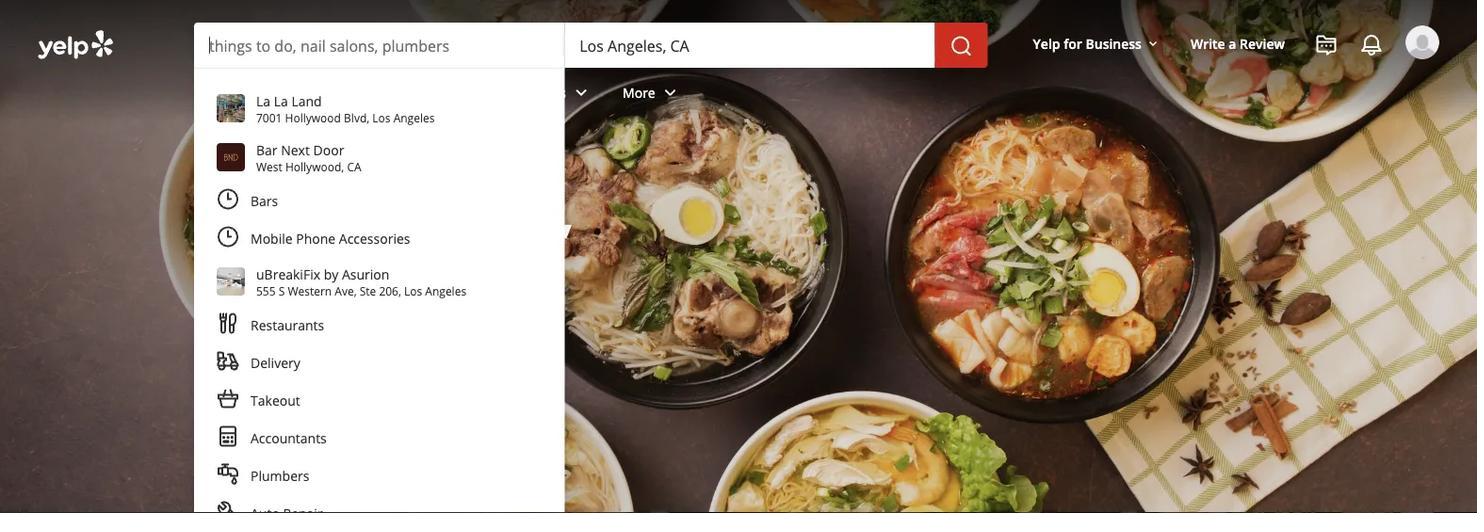 Task type: vqa. For each thing, say whether or not it's contained in the screenshot.
6:00 am
no



Task type: describe. For each thing, give the bounding box(es) containing it.
0 vertical spatial restaurants link
[[191, 68, 322, 123]]

western
[[288, 283, 332, 299]]

accountants link
[[205, 419, 553, 457]]

bars
[[251, 192, 278, 210]]

24 food v2 image
[[217, 312, 239, 335]]

yelp for business button
[[1026, 26, 1169, 60]]

la la land 7001 hollywood blvd, los angeles
[[256, 92, 435, 125]]

services
[[516, 83, 566, 101]]

24 search v2 image
[[275, 330, 298, 352]]

restaurants inside "business categories" element
[[206, 83, 280, 101]]

bar next door west hollywood, ca
[[256, 141, 361, 174]]

takeout link
[[205, 382, 553, 419]]

24 plumbers v2 image
[[217, 463, 239, 486]]

delivery link
[[205, 344, 553, 382]]

auto
[[484, 83, 513, 101]]

next
[[281, 141, 310, 159]]

delivery
[[251, 354, 300, 372]]

24 accountants v2 image
[[217, 425, 239, 448]]

user actions element
[[1018, 24, 1466, 140]]

search image
[[951, 35, 973, 58]]

mobile phone accessories link
[[205, 220, 553, 257]]

accessories
[[339, 229, 410, 247]]

auto services link
[[469, 68, 608, 123]]

mobile
[[251, 229, 293, 247]]

  text field inside explore banner section banner
[[209, 35, 550, 56]]

notifications image
[[1361, 34, 1384, 57]]

auto services
[[484, 83, 566, 101]]

ubreakifix
[[256, 265, 320, 283]]

by
[[324, 265, 339, 283]]

pho link
[[245, 319, 363, 364]]

salty,
[[446, 185, 573, 248]]

write a review link
[[1184, 26, 1293, 60]]

24 chevron down v2 image
[[659, 81, 682, 104]]

yelp for business
[[1033, 34, 1142, 52]]

los inside la la land 7001 hollywood blvd, los angeles
[[373, 110, 391, 125]]

door
[[313, 141, 344, 159]]

2 la from the left
[[274, 92, 288, 110]]

perfection
[[245, 237, 482, 301]]

24 shopping v2 image
[[217, 388, 239, 410]]

bar
[[256, 141, 278, 159]]

business categories element
[[191, 68, 1440, 123]]

206,
[[379, 283, 401, 299]]

ave,
[[335, 283, 357, 299]]

mobile phone accessories
[[251, 229, 410, 247]]

pho
[[305, 330, 333, 352]]

s
[[279, 283, 285, 299]]

more
[[623, 83, 656, 101]]

ubreakifix by asurion 555 s western ave, ste 206, los angeles
[[256, 265, 467, 299]]

24 auto repair v2 image
[[217, 501, 239, 514]]



Task type: locate. For each thing, give the bounding box(es) containing it.
24 chevron down v2 image up hollywood
[[284, 81, 307, 104]]

angeles inside la la land 7001 hollywood blvd, los angeles
[[394, 110, 435, 125]]

restaurants down s
[[251, 316, 324, 334]]

1 horizontal spatial la
[[274, 92, 288, 110]]

restaurants link
[[191, 68, 322, 123], [205, 306, 553, 344]]

0 horizontal spatial los
[[373, 110, 391, 125]]

steamy,
[[245, 185, 437, 248]]

restaurants up 7001
[[206, 83, 280, 101]]

plumbers link
[[205, 457, 553, 495]]

los right blvd,
[[373, 110, 391, 125]]

0 vertical spatial angeles
[[394, 110, 435, 125]]

555
[[256, 283, 276, 299]]

1 vertical spatial los
[[404, 283, 422, 299]]

write a review
[[1191, 34, 1285, 52]]

los
[[373, 110, 391, 125], [404, 283, 422, 299]]

24 chevron down v2 image for restaurants
[[284, 81, 307, 104]]

None search field
[[0, 0, 1478, 514], [194, 23, 992, 68], [0, 0, 1478, 514], [194, 23, 992, 68]]

1 vertical spatial restaurants
[[251, 316, 324, 334]]

takeout
[[251, 392, 300, 409]]

1 la from the left
[[256, 92, 271, 110]]

24 chevron down v2 image
[[284, 81, 307, 104], [570, 81, 593, 104]]

1 horizontal spatial los
[[404, 283, 422, 299]]

0 horizontal spatial 24 chevron down v2 image
[[284, 81, 307, 104]]

24 clock v2 image
[[217, 226, 239, 248]]

angeles right 206,
[[425, 283, 467, 299]]

2 24 chevron down v2 image from the left
[[570, 81, 593, 104]]

bars link
[[205, 182, 553, 220]]

review
[[1240, 34, 1285, 52]]

a
[[1229, 34, 1237, 52]]

none field near
[[580, 35, 920, 56]]

  text field
[[209, 35, 550, 56]]

more link
[[608, 68, 697, 123]]

la
[[256, 92, 271, 110], [274, 92, 288, 110]]

Near text field
[[580, 35, 920, 56]]

hollywood
[[285, 110, 341, 125]]

angeles inside ubreakifix by asurion 555 s western ave, ste 206, los angeles
[[425, 283, 467, 299]]

write
[[1191, 34, 1226, 52]]

restaurants link up bar
[[191, 68, 322, 123]]

Find text field
[[209, 35, 550, 56]]

steamy, salty, perfection
[[245, 185, 573, 301]]

ste
[[360, 283, 376, 299]]

phone
[[296, 229, 336, 247]]

business
[[1086, 34, 1142, 52]]

1 horizontal spatial 24 chevron down v2 image
[[570, 81, 593, 104]]

explore banner section banner
[[0, 0, 1478, 514]]

hollywood,
[[285, 159, 344, 174]]

blvd,
[[344, 110, 370, 125]]

24 chevron down v2 image inside the auto services link
[[570, 81, 593, 104]]

west
[[256, 159, 283, 174]]

angeles
[[394, 110, 435, 125], [425, 283, 467, 299]]

16 chevron down v2 image
[[1146, 36, 1161, 52]]

1 vertical spatial restaurants link
[[205, 306, 553, 344]]

land
[[292, 92, 322, 110]]

1 24 chevron down v2 image from the left
[[284, 81, 307, 104]]

24 delivery v2 image
[[217, 350, 239, 373]]

asurion
[[342, 265, 390, 283]]

projects image
[[1316, 34, 1338, 57]]

restaurants link down 206,
[[205, 306, 553, 344]]

24 chevron down v2 image for auto services
[[570, 81, 593, 104]]

los right 206,
[[404, 283, 422, 299]]

plumbers
[[251, 467, 310, 485]]

yelp
[[1033, 34, 1061, 52]]

bob b. image
[[1406, 25, 1440, 59]]

7001
[[256, 110, 282, 125]]

angeles right blvd,
[[394, 110, 435, 125]]

for
[[1064, 34, 1083, 52]]

los inside ubreakifix by asurion 555 s western ave, ste 206, los angeles
[[404, 283, 422, 299]]

24 clock v2 image
[[217, 188, 239, 211]]

accountants
[[251, 429, 327, 447]]

None field
[[209, 35, 550, 56], [580, 35, 920, 56], [209, 35, 550, 56]]

ca
[[347, 159, 361, 174]]

24 chevron down v2 image right services
[[570, 81, 593, 104]]

restaurants
[[206, 83, 280, 101], [251, 316, 324, 334]]

0 vertical spatial restaurants
[[206, 83, 280, 101]]

0 vertical spatial los
[[373, 110, 391, 125]]

1 vertical spatial angeles
[[425, 283, 467, 299]]

0 horizontal spatial la
[[256, 92, 271, 110]]



